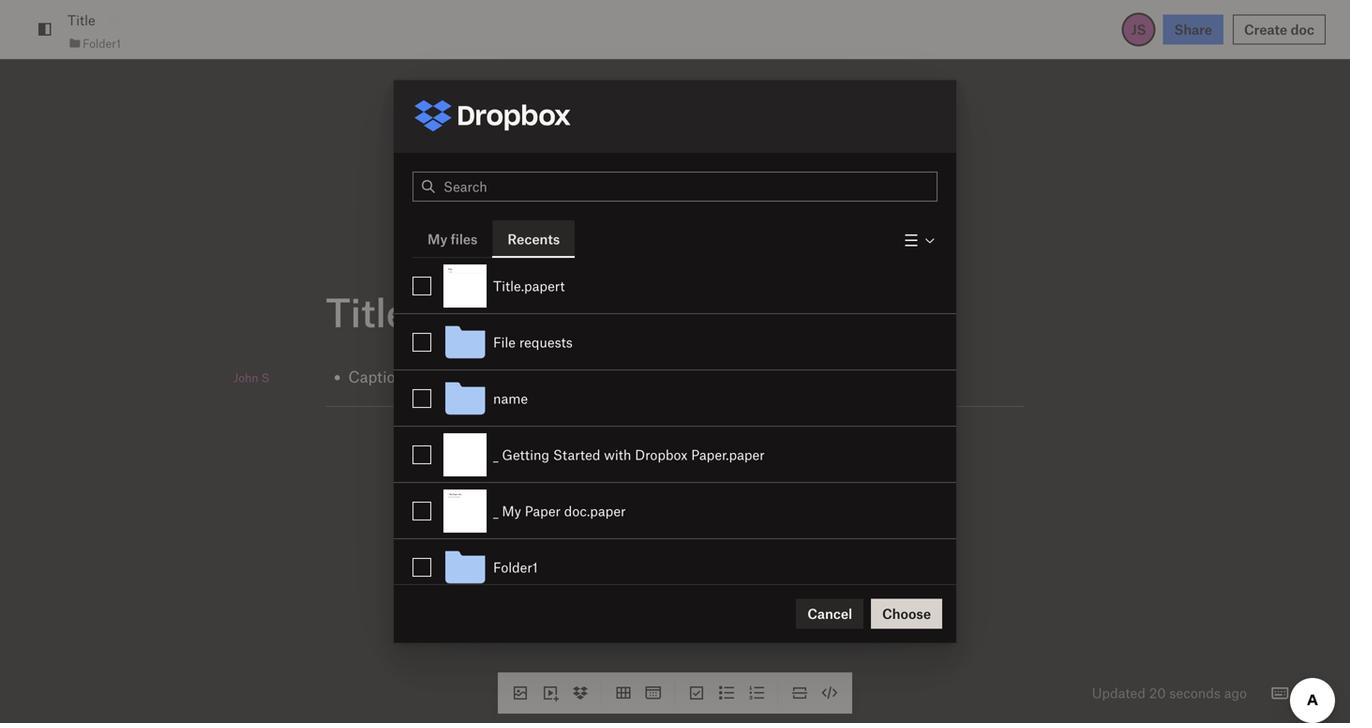 Task type: locate. For each thing, give the bounding box(es) containing it.
folder1 inside button
[[493, 559, 538, 575]]

js
[[1132, 21, 1147, 38]]

doc
[[1291, 21, 1315, 38]]

create
[[1245, 21, 1288, 38]]

file requests
[[493, 334, 573, 350]]

title up folder1 link
[[68, 12, 95, 28]]

getting
[[502, 447, 550, 463]]

1 vertical spatial my
[[502, 503, 522, 519]]

create doc button
[[1233, 15, 1326, 45]]

create doc
[[1245, 21, 1315, 38]]

row group containing title.papert
[[394, 257, 957, 596]]

my left paper
[[502, 503, 522, 519]]

Search text field
[[444, 173, 937, 201]]

1 horizontal spatial my
[[502, 503, 522, 519]]

1 vertical spatial _
[[493, 503, 499, 519]]

seconds
[[1170, 685, 1221, 701]]

paper.paper
[[692, 447, 765, 463]]

my
[[428, 231, 448, 247], [502, 503, 522, 519]]

updated 20 seconds ago
[[1093, 685, 1248, 701]]

_ left "getting"
[[493, 447, 499, 463]]

folder1 for folder1 link
[[83, 36, 121, 50]]

js button
[[1122, 13, 1156, 46]]

recents tab
[[493, 220, 575, 257]]

0 horizontal spatial title
[[68, 12, 95, 28]]

tab list
[[413, 220, 575, 258]]

_ left paper
[[493, 503, 499, 519]]

0 horizontal spatial my
[[428, 231, 448, 247]]

_ getting started with dropbox paper.paper button
[[437, 427, 957, 483]]

0 vertical spatial folder1
[[83, 36, 121, 50]]

my files
[[428, 231, 478, 247]]

caption
[[348, 367, 405, 386]]

title
[[68, 12, 95, 28], [326, 288, 408, 335]]

title.papert button
[[437, 258, 957, 314]]

folder1 down title 'link'
[[83, 36, 121, 50]]

1 horizontal spatial folder1
[[493, 559, 538, 575]]

1 horizontal spatial title
[[326, 288, 408, 335]]

started
[[553, 447, 601, 463]]

files
[[451, 231, 478, 247]]

1 _ from the top
[[493, 447, 499, 463]]

name
[[493, 390, 528, 407]]

title.papert
[[493, 278, 565, 294]]

_
[[493, 447, 499, 463], [493, 503, 499, 519]]

folder1 down paper
[[493, 559, 538, 575]]

_ getting started with dropbox paper.paper
[[493, 447, 765, 463]]

share
[[1175, 21, 1213, 38]]

0 vertical spatial _
[[493, 447, 499, 463]]

requests
[[519, 334, 573, 350]]

ago
[[1225, 685, 1248, 701]]

_ my paper doc.paper
[[493, 503, 626, 519]]

0 vertical spatial my
[[428, 231, 448, 247]]

title up caption
[[326, 288, 408, 335]]

my left files
[[428, 231, 448, 247]]

1 vertical spatial folder1
[[493, 559, 538, 575]]

name button
[[437, 371, 957, 427]]

folder1
[[83, 36, 121, 50], [493, 559, 538, 575]]

row group
[[394, 257, 957, 596]]

0 horizontal spatial folder1
[[83, 36, 121, 50]]

2 _ from the top
[[493, 503, 499, 519]]



Task type: describe. For each thing, give the bounding box(es) containing it.
my inside button
[[502, 503, 522, 519]]

updated
[[1093, 685, 1146, 701]]

folder1 link
[[68, 34, 121, 52]]

_ for _ my paper doc.paper
[[493, 503, 499, 519]]

tab list containing my files
[[413, 220, 575, 258]]

doc.paper
[[564, 503, 626, 519]]

file requests button
[[437, 314, 957, 371]]

my inside tab
[[428, 231, 448, 247]]

share button
[[1164, 15, 1224, 45]]

my files tab
[[413, 220, 493, 257]]

cancel button
[[797, 599, 864, 629]]

folder1 for the 'folder1' button
[[493, 559, 538, 575]]

1 vertical spatial title
[[326, 288, 408, 335]]

file
[[493, 334, 516, 350]]

with
[[604, 447, 632, 463]]

dropbox
[[635, 447, 688, 463]]

paper
[[525, 503, 561, 519]]

title link
[[68, 10, 95, 31]]

_ my paper doc.paper button
[[437, 483, 957, 539]]

cancel
[[808, 605, 853, 622]]

20
[[1150, 685, 1167, 701]]

recents
[[508, 231, 560, 247]]

_ for _ getting started with dropbox paper.paper
[[493, 447, 499, 463]]

folder1 button
[[437, 539, 957, 596]]

0 vertical spatial title
[[68, 12, 95, 28]]



Task type: vqa. For each thing, say whether or not it's contained in the screenshot.
PHOTOS
no



